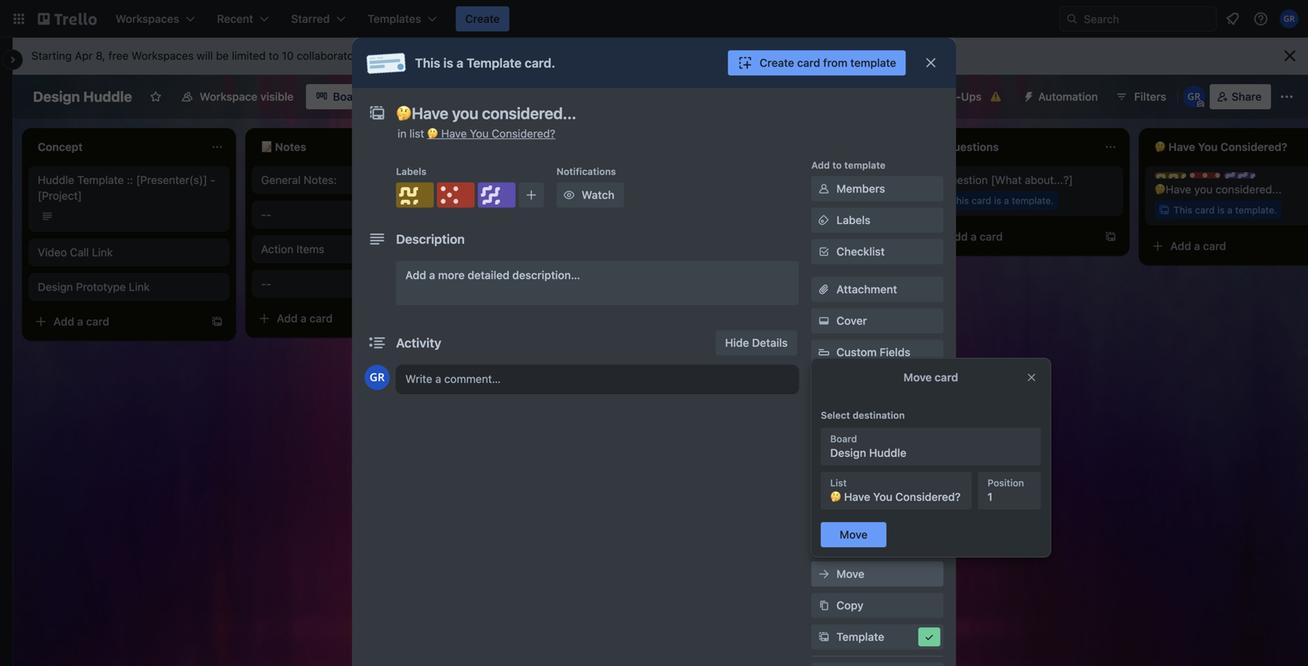 Task type: describe. For each thing, give the bounding box(es) containing it.
notifications
[[557, 166, 616, 177]]

free
[[108, 49, 129, 62]]

board for board design huddle
[[831, 434, 858, 445]]

really
[[548, 174, 576, 187]]

select
[[821, 410, 851, 421]]

starting apr 8, free workspaces will be limited to 10 collaborators. learn more about collaborator limits
[[31, 49, 553, 62]]

0 vertical spatial greg robinson (gregrobinson96) image
[[1281, 9, 1300, 28]]

🤔 have you considered? link
[[428, 127, 556, 140]]

a down you
[[1195, 240, 1201, 253]]

design prototype link
[[38, 281, 150, 294]]

list 🤔 have you considered?
[[831, 478, 961, 504]]

1 vertical spatial power-ups
[[812, 386, 863, 397]]

add to template
[[812, 160, 886, 171]]

is down [i'm at the right of the page
[[771, 195, 778, 206]]

description…
[[513, 269, 581, 282]]

power-ups button
[[893, 84, 1014, 109]]

fields
[[880, 346, 911, 359]]

[what
[[992, 174, 1022, 187]]

members link
[[812, 176, 944, 201]]

this down 👎negative
[[727, 195, 746, 206]]

watch
[[582, 189, 615, 201]]

add power-ups link
[[812, 434, 944, 460]]

1 vertical spatial ups
[[845, 386, 863, 397]]

🤔have
[[1155, 183, 1192, 196]]

sm image for automation
[[1017, 84, 1039, 106]]

1 horizontal spatial this card is a template.
[[951, 195, 1054, 206]]

a down [what
[[1005, 195, 1010, 206]]

cover
[[837, 314, 868, 327]]

have inside list 🤔 have you considered?
[[845, 491, 871, 504]]

[project]
[[38, 189, 82, 202]]

0 vertical spatial considered?
[[492, 127, 556, 140]]

this right learn
[[415, 55, 441, 70]]

1
[[988, 491, 993, 504]]

Write a comment text field
[[396, 365, 799, 394]]

color: yellow, title: none image
[[1155, 172, 1187, 179]]

[presenter(s)]
[[136, 174, 207, 187]]

sm image inside template button
[[922, 630, 938, 645]]

limits
[[526, 49, 553, 62]]

attachment button
[[812, 277, 944, 302]]

open information menu image
[[1254, 11, 1270, 27]]

add down the action items
[[277, 312, 298, 325]]

add a card for add a card button underneath design prototype link link
[[54, 315, 109, 328]]

sm image for watch
[[562, 187, 577, 203]]

about...]
[[835, 174, 877, 187]]

add button button
[[812, 499, 944, 524]]

hide
[[726, 336, 750, 349]]

0 vertical spatial 🤔
[[428, 127, 439, 140]]

create for create card from template
[[760, 56, 795, 69]]

cover link
[[812, 309, 944, 334]]

from
[[824, 56, 848, 69]]

activity
[[396, 336, 442, 351]]

board link
[[306, 84, 373, 109]]

general notes:
[[261, 174, 337, 187]]

filters
[[1135, 90, 1167, 103]]

copy
[[837, 599, 864, 612]]

add a more detailed description…
[[406, 269, 581, 282]]

add button
[[837, 505, 895, 518]]

design prototype link link
[[38, 279, 220, 295]]

show menu image
[[1280, 89, 1296, 105]]

custom fields
[[837, 346, 911, 359]]

power-ups inside button
[[925, 90, 982, 103]]

a down [i'm at the right of the page
[[781, 195, 786, 206]]

Board name text field
[[25, 84, 140, 109]]

starting
[[31, 49, 72, 62]]

1 horizontal spatial create from template… image
[[882, 231, 894, 243]]

a down items
[[301, 312, 307, 325]]

checklist
[[837, 245, 885, 258]]

list
[[831, 478, 847, 489]]

sm image for labels
[[817, 213, 832, 228]]

liked...]
[[579, 174, 616, 187]]

add a card for add a card button underneath 🤔have you considered... link
[[1171, 240, 1227, 253]]

sm image for template
[[817, 630, 832, 645]]

automation inside button
[[1039, 90, 1099, 103]]

hide details
[[726, 336, 788, 349]]

detailed
[[468, 269, 510, 282]]

select destination
[[821, 410, 905, 421]]

huddle template :: [presenter(s)] - [project] link
[[38, 172, 220, 204]]

add a card button down action items link
[[252, 306, 425, 331]]

color: purple, title: none image
[[478, 183, 516, 208]]

add a card button down design prototype link link
[[28, 309, 201, 335]]

limited
[[232, 49, 266, 62]]

0 horizontal spatial template.
[[789, 195, 831, 206]]

design for design prototype link
[[38, 281, 73, 294]]

call
[[70, 246, 89, 259]]

automation button
[[1017, 84, 1108, 109]]

huddle inside board design huddle
[[870, 447, 907, 460]]

design huddle
[[33, 88, 132, 105]]

🤔have you considered... link
[[1155, 182, 1309, 198]]

share button
[[1210, 84, 1272, 109]]

custom fields button
[[812, 345, 944, 360]]

add down design prototype link
[[54, 315, 74, 328]]

link for design prototype link
[[129, 281, 150, 294]]

1 horizontal spatial to
[[833, 160, 842, 171]]

labels link
[[812, 208, 944, 233]]

design inside board design huddle
[[831, 447, 867, 460]]

in
[[398, 127, 407, 140]]

move link
[[812, 562, 944, 587]]

create card from template
[[760, 56, 897, 69]]

add a card for add a card button underneath action items link
[[277, 312, 333, 325]]

🙋question [what about...?] link
[[932, 172, 1115, 188]]

👎negative [i'm not sure about...]
[[708, 174, 877, 187]]

👍positive [i really liked...]
[[485, 174, 616, 187]]

8,
[[96, 49, 105, 62]]

hide details link
[[716, 331, 798, 356]]

watch button
[[557, 183, 624, 208]]

move card
[[904, 371, 959, 384]]

create card from template button
[[729, 50, 906, 76]]

🤔have you considered...
[[1155, 183, 1282, 196]]

learn
[[370, 49, 398, 62]]

action items
[[261, 243, 325, 256]]

action items link
[[261, 242, 444, 257]]

video
[[38, 246, 67, 259]]

figma
[[837, 409, 869, 422]]



Task type: vqa. For each thing, say whether or not it's contained in the screenshot.
Insert
no



Task type: locate. For each thing, give the bounding box(es) containing it.
template up about...]
[[845, 160, 886, 171]]

members
[[837, 182, 886, 195]]

sm image inside labels link
[[817, 213, 832, 228]]

1 horizontal spatial more
[[438, 269, 465, 282]]

link right call
[[92, 246, 113, 259]]

move
[[904, 371, 932, 384], [837, 568, 865, 581]]

workspaces
[[132, 49, 194, 62]]

add a card down items
[[277, 312, 333, 325]]

link down video call link link
[[129, 281, 150, 294]]

Search field
[[1079, 7, 1217, 31]]

add down description
[[406, 269, 427, 282]]

0 vertical spatial power-
[[925, 90, 962, 103]]

sm image
[[1017, 84, 1039, 106], [817, 181, 832, 197], [817, 567, 832, 582], [922, 630, 938, 645]]

2 horizontal spatial create from template… image
[[1105, 231, 1118, 243]]

1 vertical spatial huddle
[[38, 174, 74, 187]]

checklist button
[[812, 239, 944, 264]]

not
[[790, 174, 807, 187]]

0 horizontal spatial template
[[77, 174, 124, 187]]

1 vertical spatial template
[[77, 174, 124, 187]]

2 vertical spatial template
[[837, 631, 885, 644]]

-- link
[[261, 207, 444, 223], [261, 276, 444, 292]]

to left the 10
[[269, 49, 279, 62]]

a down 🤔have you considered... link
[[1228, 205, 1233, 216]]

0 vertical spatial color: red, title: none image
[[1190, 172, 1222, 179]]

move for move
[[837, 568, 865, 581]]

sm image for copy
[[817, 598, 832, 614]]

move down fields
[[904, 371, 932, 384]]

2 -- link from the top
[[261, 276, 444, 292]]

workspace visible
[[200, 90, 294, 103]]

power- inside button
[[925, 90, 962, 103]]

design up list
[[831, 447, 867, 460]]

have up "add button"
[[845, 491, 871, 504]]

notes:
[[304, 174, 337, 187]]

workspace
[[200, 90, 258, 103]]

0 vertical spatial template
[[851, 56, 897, 69]]

a down description
[[429, 269, 436, 282]]

1 horizontal spatial color: red, title: none image
[[1190, 172, 1222, 179]]

template right from
[[851, 56, 897, 69]]

1 horizontal spatial automation
[[1039, 90, 1099, 103]]

2 vertical spatial power-
[[861, 440, 898, 453]]

template down copy
[[837, 631, 885, 644]]

huddle down the 8,
[[83, 88, 132, 105]]

add a card down you
[[1171, 240, 1227, 253]]

a down design prototype link
[[77, 315, 83, 328]]

10
[[282, 49, 294, 62]]

🤔 inside list 🤔 have you considered?
[[831, 491, 842, 504]]

0 horizontal spatial huddle
[[38, 174, 74, 187]]

add down figma
[[837, 440, 858, 453]]

0 horizontal spatial create from template… image
[[211, 316, 224, 328]]

add a card down 🙋question
[[948, 230, 1004, 243]]

general notes: link
[[261, 172, 444, 188]]

create from template… image
[[882, 231, 894, 243], [1105, 231, 1118, 243], [211, 316, 224, 328]]

huddle up [project]
[[38, 174, 74, 187]]

considered? left 1
[[896, 491, 961, 504]]

0 vertical spatial power-ups
[[925, 90, 982, 103]]

labels up 'checklist'
[[837, 214, 871, 227]]

share
[[1232, 90, 1263, 103]]

a down 🙋question
[[971, 230, 977, 243]]

action
[[261, 243, 294, 256]]

template
[[851, 56, 897, 69], [845, 160, 886, 171]]

you
[[470, 127, 489, 140], [874, 491, 893, 504]]

1 horizontal spatial you
[[874, 491, 893, 504]]

2 horizontal spatial huddle
[[870, 447, 907, 460]]

1 horizontal spatial move
[[904, 371, 932, 384]]

2 horizontal spatial template.
[[1236, 205, 1278, 216]]

0 horizontal spatial this card is a template.
[[727, 195, 831, 206]]

add a card button
[[922, 224, 1096, 250], [1146, 234, 1309, 259], [252, 306, 425, 331], [28, 309, 201, 335]]

1 horizontal spatial template
[[467, 55, 522, 70]]

0 vertical spatial create
[[466, 12, 500, 25]]

0 horizontal spatial more
[[401, 49, 427, 62]]

collaborator
[[462, 49, 523, 62]]

greg robinson (gregrobinson96) image
[[365, 365, 390, 390]]

color: red, title: none image
[[1190, 172, 1222, 179], [437, 183, 475, 208]]

huddle inside board name text field
[[83, 88, 132, 105]]

you inside list 🤔 have you considered?
[[874, 491, 893, 504]]

None text field
[[388, 99, 908, 128]]

2 vertical spatial design
[[831, 447, 867, 460]]

considered? inside list 🤔 have you considered?
[[896, 491, 961, 504]]

greg robinson (gregrobinson96) image
[[1281, 9, 1300, 28], [1184, 86, 1206, 108]]

0 vertical spatial template
[[467, 55, 522, 70]]

template.
[[789, 195, 831, 206], [1013, 195, 1054, 206], [1236, 205, 1278, 216]]

0 horizontal spatial create
[[466, 12, 500, 25]]

0 vertical spatial labels
[[396, 166, 427, 177]]

this down 🤔have
[[1174, 205, 1193, 216]]

visible
[[261, 90, 294, 103]]

1 vertical spatial to
[[833, 160, 842, 171]]

2 horizontal spatial template
[[837, 631, 885, 644]]

filters button
[[1111, 84, 1172, 109]]

power-ups
[[925, 90, 982, 103], [812, 386, 863, 397]]

1 horizontal spatial link
[[129, 281, 150, 294]]

0 horizontal spatial considered?
[[492, 127, 556, 140]]

custom
[[837, 346, 877, 359]]

in list 🤔 have you considered?
[[398, 127, 556, 140]]

is down '🙋question [what about...?]'
[[995, 195, 1002, 206]]

sm image for members
[[817, 181, 832, 197]]

0 vertical spatial -- link
[[261, 207, 444, 223]]

2 -- from the top
[[261, 277, 271, 290]]

huddle
[[83, 88, 132, 105], [38, 174, 74, 187], [870, 447, 907, 460]]

you up "👍positive"
[[470, 127, 489, 140]]

move up copy
[[837, 568, 865, 581]]

-
[[210, 174, 215, 187], [261, 208, 266, 221], [266, 208, 271, 221], [261, 277, 266, 290], [266, 277, 271, 290]]

card.
[[525, 55, 556, 70]]

considered? up "👍positive"
[[492, 127, 556, 140]]

sm image for move
[[817, 567, 832, 582]]

::
[[127, 174, 133, 187]]

this is a template card.
[[415, 55, 556, 70]]

0 notifications image
[[1224, 9, 1243, 28]]

sm image inside cover link
[[817, 313, 832, 329]]

design for design huddle
[[33, 88, 80, 105]]

sm image inside members link
[[817, 181, 832, 197]]

0 vertical spatial ups
[[962, 90, 982, 103]]

create for create
[[466, 12, 500, 25]]

1 vertical spatial automation
[[812, 481, 866, 492]]

0 vertical spatial --
[[261, 208, 271, 221]]

1 horizontal spatial have
[[845, 491, 871, 504]]

this card is a template. down 🤔have you considered... link
[[1174, 205, 1278, 216]]

0 horizontal spatial greg robinson (gregrobinson96) image
[[1184, 86, 1206, 108]]

template button
[[812, 625, 944, 650]]

1 -- link from the top
[[261, 207, 444, 223]]

design down video
[[38, 281, 73, 294]]

add inside button
[[837, 505, 858, 518]]

board inside board design huddle
[[831, 434, 858, 445]]

template inside huddle template :: [presenter(s)] - [project]
[[77, 174, 124, 187]]

automation left filters button
[[1039, 90, 1099, 103]]

sm image down copy link
[[922, 630, 938, 645]]

details
[[752, 336, 788, 349]]

list
[[410, 127, 425, 140]]

0 horizontal spatial labels
[[396, 166, 427, 177]]

add a more detailed description… link
[[396, 261, 799, 305]]

0 horizontal spatial color: red, title: none image
[[437, 183, 475, 208]]

sm image left copy
[[817, 598, 832, 614]]

1 vertical spatial create
[[760, 56, 795, 69]]

more
[[401, 49, 427, 62], [438, 269, 465, 282]]

2 vertical spatial huddle
[[870, 447, 907, 460]]

search image
[[1067, 13, 1079, 25]]

0 horizontal spatial automation
[[812, 481, 866, 492]]

create inside primary element
[[466, 12, 500, 25]]

sm image down sure
[[817, 213, 832, 228]]

general
[[261, 174, 301, 187]]

automation up "add button"
[[812, 481, 866, 492]]

🙋question [what about...?]
[[932, 174, 1074, 187]]

1 horizontal spatial considered?
[[896, 491, 961, 504]]

template left "::"
[[77, 174, 124, 187]]

1 horizontal spatial labels
[[837, 214, 871, 227]]

will
[[197, 49, 213, 62]]

board left customize views image
[[333, 90, 364, 103]]

add up sure
[[812, 160, 830, 171]]

you
[[1195, 183, 1213, 196]]

sm image inside template button
[[817, 630, 832, 645]]

labels up color: yellow, title: none image
[[396, 166, 427, 177]]

add a card for add a card button underneath [what
[[948, 230, 1004, 243]]

add down 🤔have
[[1171, 240, 1192, 253]]

sm image down actions at the right of page
[[817, 567, 832, 582]]

0 vertical spatial huddle
[[83, 88, 132, 105]]

color: red, title: none image right color: yellow, title: none image
[[437, 183, 475, 208]]

greg robinson (gregrobinson96) image right open information menu icon
[[1281, 9, 1300, 28]]

sm image inside copy link
[[817, 598, 832, 614]]

0 vertical spatial move
[[904, 371, 932, 384]]

considered?
[[492, 127, 556, 140], [896, 491, 961, 504]]

apr
[[75, 49, 93, 62]]

🤔
[[428, 127, 439, 140], [831, 491, 842, 504]]

2 horizontal spatial this card is a template.
[[1174, 205, 1278, 216]]

1 vertical spatial labels
[[837, 214, 871, 227]]

board for board
[[333, 90, 364, 103]]

-- link down action items link
[[261, 276, 444, 292]]

0 vertical spatial automation
[[1039, 90, 1099, 103]]

color: red, title: none image up you
[[1190, 172, 1222, 179]]

1 vertical spatial --
[[261, 277, 271, 290]]

add down 🙋question
[[948, 230, 968, 243]]

1 vertical spatial link
[[129, 281, 150, 294]]

1 horizontal spatial board
[[831, 434, 858, 445]]

0 horizontal spatial you
[[470, 127, 489, 140]]

0 vertical spatial you
[[470, 127, 489, 140]]

2 horizontal spatial ups
[[962, 90, 982, 103]]

1 horizontal spatial create
[[760, 56, 795, 69]]

template. down the 🙋question [what about...?] link
[[1013, 195, 1054, 206]]

huddle inside huddle template :: [presenter(s)] - [project]
[[38, 174, 74, 187]]

0 horizontal spatial to
[[269, 49, 279, 62]]

0 horizontal spatial have
[[442, 127, 467, 140]]

2 vertical spatial ups
[[898, 440, 918, 453]]

- inside huddle template :: [presenter(s)] - [project]
[[210, 174, 215, 187]]

add down list
[[837, 505, 858, 518]]

a down create button
[[457, 55, 464, 70]]

None submit
[[821, 523, 887, 548]]

template. down 👎negative [i'm not sure about...] link
[[789, 195, 831, 206]]

create left from
[[760, 56, 795, 69]]

🤔 right the list
[[428, 127, 439, 140]]

color: yellow, title: none image
[[396, 183, 434, 208]]

template inside button
[[851, 56, 897, 69]]

this card is a template. down '🙋question [what about...?]'
[[951, 195, 1054, 206]]

position 1
[[988, 478, 1025, 504]]

0 vertical spatial design
[[33, 88, 80, 105]]

more left detailed
[[438, 269, 465, 282]]

1 vertical spatial 🤔
[[831, 491, 842, 504]]

this card is a template. down [i'm at the right of the page
[[727, 195, 831, 206]]

-- down the action at top left
[[261, 277, 271, 290]]

to up about...]
[[833, 160, 842, 171]]

[i'm
[[767, 174, 787, 187]]

1 -- from the top
[[261, 208, 271, 221]]

greg robinson (gregrobinson96) image right the filters
[[1184, 86, 1206, 108]]

0 vertical spatial link
[[92, 246, 113, 259]]

card
[[798, 56, 821, 69], [749, 195, 769, 206], [972, 195, 992, 206], [1196, 205, 1216, 216], [980, 230, 1004, 243], [1204, 240, 1227, 253], [310, 312, 333, 325], [86, 315, 109, 328], [935, 371, 959, 384]]

1 vertical spatial move
[[837, 568, 865, 581]]

0 horizontal spatial power-
[[812, 386, 845, 397]]

collaborators.
[[297, 49, 367, 62]]

1 vertical spatial you
[[874, 491, 893, 504]]

description
[[396, 232, 465, 247]]

sm image
[[562, 187, 577, 203], [817, 213, 832, 228], [817, 313, 832, 329], [817, 598, 832, 614], [817, 630, 832, 645]]

board design huddle
[[831, 434, 907, 460]]

you up the button
[[874, 491, 893, 504]]

actions
[[812, 545, 847, 556]]

1 horizontal spatial 🤔
[[831, 491, 842, 504]]

template down create button
[[467, 55, 522, 70]]

1 vertical spatial more
[[438, 269, 465, 282]]

a
[[457, 55, 464, 70], [781, 195, 786, 206], [1005, 195, 1010, 206], [1228, 205, 1233, 216], [971, 230, 977, 243], [1195, 240, 1201, 253], [429, 269, 436, 282], [301, 312, 307, 325], [77, 315, 83, 328]]

👍positive [i really liked...] link
[[485, 172, 667, 188]]

1 vertical spatial color: red, title: none image
[[437, 183, 475, 208]]

create
[[466, 12, 500, 25], [760, 56, 795, 69]]

huddle up list 🤔 have you considered?
[[870, 447, 907, 460]]

create from template… image for add a card button underneath design prototype link link
[[211, 316, 224, 328]]

huddle template :: [presenter(s)] - [project]
[[38, 174, 215, 202]]

0 vertical spatial board
[[333, 90, 364, 103]]

star or unstar board image
[[149, 91, 162, 103]]

copy link
[[812, 593, 944, 619]]

-- up the action at top left
[[261, 208, 271, 221]]

sm image right power-ups button
[[1017, 84, 1039, 106]]

ups inside button
[[962, 90, 982, 103]]

add a card button down [what
[[922, 224, 1096, 250]]

create up collaborator
[[466, 12, 500, 25]]

1 horizontal spatial ups
[[898, 440, 918, 453]]

0 vertical spatial more
[[401, 49, 427, 62]]

sm image down copy link
[[817, 630, 832, 645]]

destination
[[853, 410, 905, 421]]

1 vertical spatial template
[[845, 160, 886, 171]]

sm image inside automation button
[[1017, 84, 1039, 106]]

1 vertical spatial have
[[845, 491, 871, 504]]

👍positive
[[485, 174, 536, 187]]

sure
[[810, 174, 832, 187]]

0 horizontal spatial link
[[92, 246, 113, 259]]

move for move card
[[904, 371, 932, 384]]

1 horizontal spatial greg robinson (gregrobinson96) image
[[1281, 9, 1300, 28]]

video call link
[[38, 246, 113, 259]]

sm image for cover
[[817, 313, 832, 329]]

this down 🙋question
[[951, 195, 970, 206]]

1 vertical spatial -- link
[[261, 276, 444, 292]]

is down '🤔have you considered...' at top
[[1218, 205, 1226, 216]]

design inside board name text field
[[33, 88, 80, 105]]

1 vertical spatial power-
[[812, 386, 845, 397]]

board down select
[[831, 434, 858, 445]]

primary element
[[0, 0, 1309, 38]]

1 vertical spatial board
[[831, 434, 858, 445]]

[i
[[539, 174, 545, 187]]

sm image inside move link
[[817, 567, 832, 582]]

add power-ups
[[837, 440, 918, 453]]

1 vertical spatial design
[[38, 281, 73, 294]]

sm image down really
[[562, 187, 577, 203]]

have
[[442, 127, 467, 140], [845, 491, 871, 504]]

1 horizontal spatial power-ups
[[925, 90, 982, 103]]

0 horizontal spatial move
[[837, 568, 865, 581]]

workspace visible button
[[171, 84, 303, 109]]

design
[[33, 88, 80, 105], [38, 281, 73, 294], [831, 447, 867, 460]]

sm image right the not
[[817, 181, 832, 197]]

color: purple, title: none image
[[1225, 172, 1256, 179]]

1 horizontal spatial huddle
[[83, 88, 132, 105]]

link
[[92, 246, 113, 259], [129, 281, 150, 294]]

0 horizontal spatial 🤔
[[428, 127, 439, 140]]

0 horizontal spatial board
[[333, 90, 364, 103]]

1 vertical spatial considered?
[[896, 491, 961, 504]]

1 horizontal spatial power-
[[861, 440, 898, 453]]

create from template… image for add a card button underneath [what
[[1105, 231, 1118, 243]]

is left collaborator
[[444, 55, 454, 70]]

have right the list
[[442, 127, 467, 140]]

more inside add a more detailed description… link
[[438, 269, 465, 282]]

2 horizontal spatial power-
[[925, 90, 962, 103]]

0 horizontal spatial ups
[[845, 386, 863, 397]]

👎negative [i'm not sure about...] link
[[708, 172, 891, 188]]

0 horizontal spatial power-ups
[[812, 386, 863, 397]]

link for video call link
[[92, 246, 113, 259]]

add a card down design prototype link
[[54, 315, 109, 328]]

design down starting
[[33, 88, 80, 105]]

ups
[[962, 90, 982, 103], [845, 386, 863, 397], [898, 440, 918, 453]]

template. down 'considered...'
[[1236, 205, 1278, 216]]

more right learn
[[401, 49, 427, 62]]

customize views image
[[381, 89, 397, 105]]

🤔 down list
[[831, 491, 842, 504]]

video call link link
[[38, 245, 220, 261]]

1 horizontal spatial template.
[[1013, 195, 1054, 206]]

-- link up action items link
[[261, 207, 444, 223]]

add a card button down 🤔have you considered... link
[[1146, 234, 1309, 259]]

template inside template button
[[837, 631, 885, 644]]

sm image inside watch button
[[562, 187, 577, 203]]

🙋question
[[932, 174, 989, 187]]

0 vertical spatial have
[[442, 127, 467, 140]]

1 vertical spatial greg robinson (gregrobinson96) image
[[1184, 86, 1206, 108]]

sm image left cover
[[817, 313, 832, 329]]

--
[[261, 208, 271, 221], [261, 277, 271, 290]]



